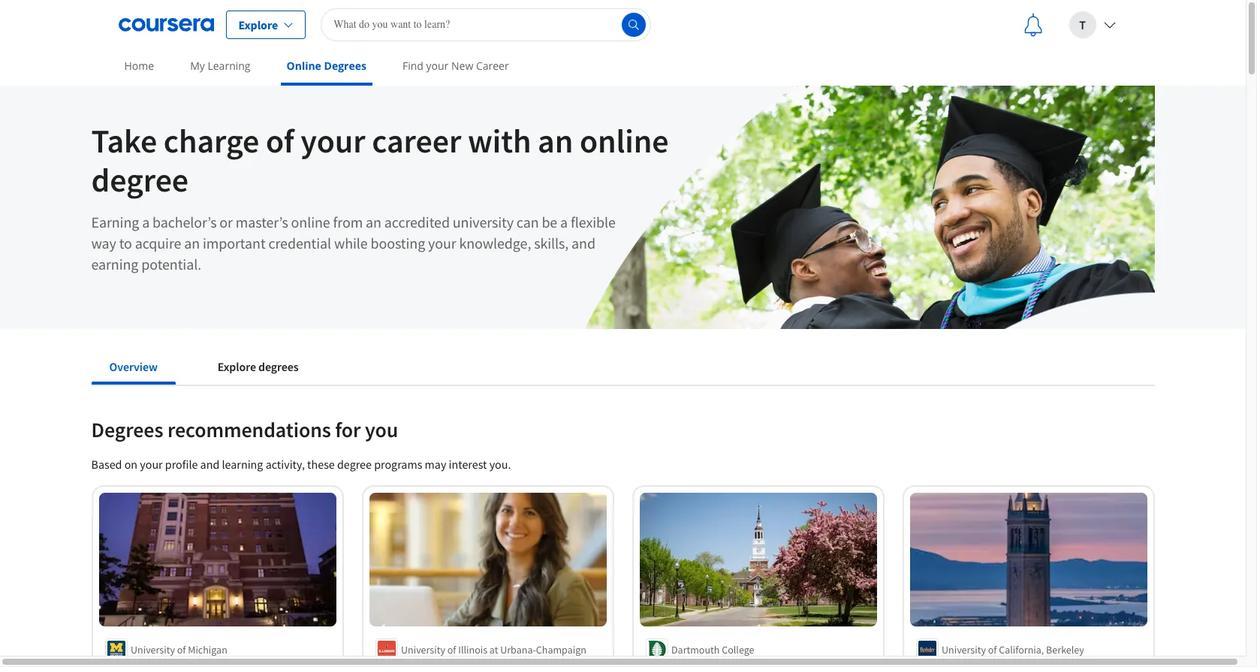 Task type: locate. For each thing, give the bounding box(es) containing it.
degrees
[[258, 359, 299, 374]]

2 horizontal spatial an
[[538, 120, 574, 162]]

college
[[722, 643, 754, 657]]

None search field
[[321, 8, 652, 41]]

tab list
[[91, 349, 341, 385]]

1 horizontal spatial online
[[580, 120, 669, 162]]

acquire
[[135, 234, 181, 252]]

earning
[[91, 255, 139, 274]]

degree right these
[[337, 457, 372, 472]]

career
[[372, 120, 462, 162]]

2 university from the left
[[401, 643, 445, 657]]

bachelor's
[[153, 213, 217, 231]]

explore up learning
[[239, 17, 278, 32]]

and
[[572, 234, 596, 252], [200, 457, 220, 472]]

of for university of michigan
[[177, 643, 186, 657]]

0 horizontal spatial degrees
[[91, 416, 163, 443]]

explore inside 'popup button'
[[239, 17, 278, 32]]

0 vertical spatial degree
[[91, 159, 189, 201]]

0 horizontal spatial and
[[200, 457, 220, 472]]

online inside take charge of your career with an online degree
[[580, 120, 669, 162]]

take charge of your career with an online degree
[[91, 120, 669, 201]]

with
[[468, 120, 532, 162]]

t button
[[1058, 0, 1128, 48]]

a
[[142, 213, 150, 231], [561, 213, 568, 231]]

0 vertical spatial online
[[580, 120, 669, 162]]

university of california, berkeley
[[942, 643, 1085, 657]]

your down online degrees link
[[301, 120, 366, 162]]

0 horizontal spatial a
[[142, 213, 150, 231]]

university for university of illinois at urbana-champaign
[[401, 643, 445, 657]]

of right the charge
[[266, 120, 294, 162]]

1 horizontal spatial degrees
[[324, 59, 367, 73]]

university
[[130, 643, 175, 657], [401, 643, 445, 657], [942, 643, 986, 657]]

credential
[[269, 234, 331, 252]]

of
[[266, 120, 294, 162], [177, 643, 186, 657], [447, 643, 456, 657], [988, 643, 997, 657]]

online
[[580, 120, 669, 162], [291, 213, 330, 231]]

potential.
[[141, 255, 201, 274]]

an right from
[[366, 213, 382, 231]]

learning
[[222, 457, 263, 472]]

from
[[333, 213, 363, 231]]

to
[[119, 234, 132, 252]]

my learning
[[190, 59, 251, 73]]

overview button
[[91, 349, 176, 385]]

1 horizontal spatial degree
[[337, 457, 372, 472]]

your inside take charge of your career with an online degree
[[301, 120, 366, 162]]

online degrees link
[[281, 49, 373, 86]]

university left illinois
[[401, 643, 445, 657]]

1 horizontal spatial and
[[572, 234, 596, 252]]

and down flexible
[[572, 234, 596, 252]]

0 vertical spatial explore
[[239, 17, 278, 32]]

recommendations
[[167, 416, 331, 443]]

of left california,
[[988, 643, 997, 657]]

degree for take charge of your career with an online degree
[[91, 159, 189, 201]]

2 vertical spatial an
[[184, 234, 200, 252]]

of for university of illinois at urbana-champaign
[[447, 643, 456, 657]]

0 horizontal spatial online
[[291, 213, 330, 231]]

coursera image
[[118, 12, 214, 36]]

an right 'with'
[[538, 120, 574, 162]]

t
[[1080, 17, 1086, 32]]

a up acquire on the left of the page
[[142, 213, 150, 231]]

university left michigan
[[130, 643, 175, 657]]

1 vertical spatial and
[[200, 457, 220, 472]]

1 vertical spatial explore
[[218, 359, 256, 374]]

0 vertical spatial and
[[572, 234, 596, 252]]

activity,
[[266, 457, 305, 472]]

of left michigan
[[177, 643, 186, 657]]

1 horizontal spatial a
[[561, 213, 568, 231]]

degree
[[91, 159, 189, 201], [337, 457, 372, 472]]

and right the profile
[[200, 457, 220, 472]]

based
[[91, 457, 122, 472]]

a right be
[[561, 213, 568, 231]]

explore left degrees
[[218, 359, 256, 374]]

degree up earning
[[91, 159, 189, 201]]

dartmouth
[[671, 643, 720, 657]]

1 vertical spatial degrees
[[91, 416, 163, 443]]

degrees right online
[[324, 59, 367, 73]]

1 university from the left
[[130, 643, 175, 657]]

michigan
[[188, 643, 227, 657]]

degrees
[[324, 59, 367, 73], [91, 416, 163, 443]]

1 vertical spatial an
[[366, 213, 382, 231]]

home link
[[118, 49, 160, 83]]

your inside find your new career link
[[426, 59, 449, 73]]

university
[[453, 213, 514, 231]]

an
[[538, 120, 574, 162], [366, 213, 382, 231], [184, 234, 200, 252]]

3 university from the left
[[942, 643, 986, 657]]

1 a from the left
[[142, 213, 150, 231]]

1 vertical spatial online
[[291, 213, 330, 231]]

1 vertical spatial degree
[[337, 457, 372, 472]]

degree inside take charge of your career with an online degree
[[91, 159, 189, 201]]

your down accredited
[[428, 234, 457, 252]]

explore for explore
[[239, 17, 278, 32]]

flexible
[[571, 213, 616, 231]]

your
[[426, 59, 449, 73], [301, 120, 366, 162], [428, 234, 457, 252], [140, 457, 163, 472]]

explore
[[239, 17, 278, 32], [218, 359, 256, 374]]

0 vertical spatial an
[[538, 120, 574, 162]]

an down bachelor's
[[184, 234, 200, 252]]

champaign
[[536, 643, 586, 657]]

0 horizontal spatial university
[[130, 643, 175, 657]]

dartmouth college
[[671, 643, 754, 657]]

master's
[[236, 213, 288, 231]]

0 horizontal spatial degree
[[91, 159, 189, 201]]

on
[[125, 457, 138, 472]]

may
[[425, 457, 447, 472]]

2 horizontal spatial university
[[942, 643, 986, 657]]

take
[[91, 120, 157, 162]]

degrees up on
[[91, 416, 163, 443]]

your right the find
[[426, 59, 449, 73]]

1 horizontal spatial university
[[401, 643, 445, 657]]

my learning link
[[184, 49, 257, 83]]

of left illinois
[[447, 643, 456, 657]]

explore degrees button
[[200, 349, 317, 385]]

tab list containing overview
[[91, 349, 341, 385]]

explore inside button
[[218, 359, 256, 374]]

earning a bachelor's or master's online from an accredited university can be a flexible way to acquire an important credential while boosting your knowledge, skills, and earning potential.
[[91, 213, 616, 274]]

learning
[[208, 59, 251, 73]]

or
[[220, 213, 233, 231]]

university left california,
[[942, 643, 986, 657]]



Task type: vqa. For each thing, say whether or not it's contained in the screenshot.
MY LEARNING
yes



Task type: describe. For each thing, give the bounding box(es) containing it.
charge
[[164, 120, 259, 162]]

overview
[[109, 359, 158, 374]]

skills,
[[534, 234, 569, 252]]

career
[[476, 59, 509, 73]]

you
[[365, 416, 398, 443]]

online inside earning a bachelor's or master's online from an accredited university can be a flexible way to acquire an important credential while boosting your knowledge, skills, and earning potential.
[[291, 213, 330, 231]]

0 vertical spatial degrees
[[324, 59, 367, 73]]

important
[[203, 234, 266, 252]]

urbana-
[[500, 643, 536, 657]]

explore button
[[226, 10, 306, 39]]

find your new career link
[[397, 49, 515, 83]]

knowledge,
[[459, 234, 531, 252]]

degree for based on your profile and learning activity, these degree programs may interest you.
[[337, 457, 372, 472]]

you.
[[490, 457, 511, 472]]

programs
[[374, 457, 423, 472]]

accredited
[[385, 213, 450, 231]]

university of illinois at urbana-champaign
[[401, 643, 586, 657]]

interest
[[449, 457, 487, 472]]

explore degrees
[[218, 359, 299, 374]]

find
[[403, 59, 424, 73]]

can
[[517, 213, 539, 231]]

berkeley
[[1046, 643, 1085, 657]]

based on your profile and learning activity, these degree programs may interest you.
[[91, 457, 511, 472]]

What do you want to learn? text field
[[321, 8, 652, 41]]

explore for explore degrees
[[218, 359, 256, 374]]

0 horizontal spatial an
[[184, 234, 200, 252]]

way
[[91, 234, 116, 252]]

california,
[[999, 643, 1044, 657]]

online
[[287, 59, 322, 73]]

at
[[489, 643, 498, 657]]

new
[[452, 59, 474, 73]]

home
[[124, 59, 154, 73]]

online degrees
[[287, 59, 367, 73]]

these
[[307, 457, 335, 472]]

your inside earning a bachelor's or master's online from an accredited university can be a flexible way to acquire an important credential while boosting your knowledge, skills, and earning potential.
[[428, 234, 457, 252]]

university for university of michigan
[[130, 643, 175, 657]]

of inside take charge of your career with an online degree
[[266, 120, 294, 162]]

degrees recommendations for you
[[91, 416, 398, 443]]

your right on
[[140, 457, 163, 472]]

of for university of california, berkeley
[[988, 643, 997, 657]]

university for university of california, berkeley
[[942, 643, 986, 657]]

be
[[542, 213, 558, 231]]

while
[[334, 234, 368, 252]]

for
[[335, 416, 361, 443]]

find your new career
[[403, 59, 509, 73]]

an inside take charge of your career with an online degree
[[538, 120, 574, 162]]

and inside earning a bachelor's or master's online from an accredited university can be a flexible way to acquire an important credential while boosting your knowledge, skills, and earning potential.
[[572, 234, 596, 252]]

1 horizontal spatial an
[[366, 213, 382, 231]]

earning
[[91, 213, 139, 231]]

profile
[[165, 457, 198, 472]]

boosting
[[371, 234, 425, 252]]

2 a from the left
[[561, 213, 568, 231]]

illinois
[[458, 643, 487, 657]]

university of michigan
[[130, 643, 227, 657]]

my
[[190, 59, 205, 73]]



